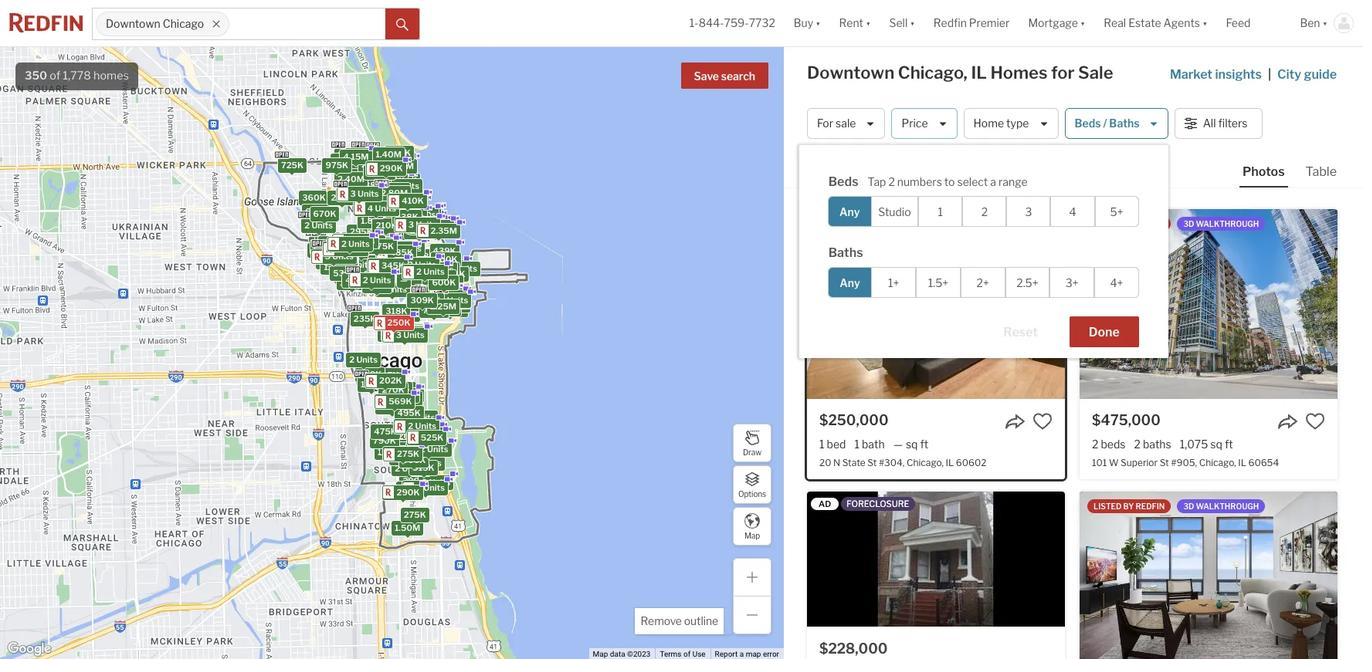 Task type: vqa. For each thing, say whether or not it's contained in the screenshot.
Including
no



Task type: locate. For each thing, give the bounding box(es) containing it.
▾ inside real estate agents ▾ link
[[1203, 17, 1208, 30]]

by for photo of 101 w superior st #905, chicago, il 60654
[[1124, 219, 1135, 229]]

410k
[[402, 195, 424, 206]]

▾ right agents
[[1203, 17, 1208, 30]]

1 horizontal spatial 775k
[[420, 221, 442, 231]]

real estate agents ▾ button
[[1095, 0, 1217, 46]]

0 horizontal spatial 198k
[[386, 199, 408, 210]]

walkthrough
[[967, 219, 1030, 229], [1196, 219, 1259, 229], [1196, 502, 1259, 511]]

map
[[745, 531, 760, 540], [593, 651, 608, 659]]

st right state
[[868, 458, 877, 469]]

a left range
[[991, 176, 997, 189]]

375k up the 339k
[[391, 446, 413, 457]]

walkthrough down range
[[967, 219, 1030, 229]]

remove downtown chicago image
[[212, 19, 221, 29]]

3d walkthrough down select
[[955, 219, 1030, 229]]

0 horizontal spatial 400k
[[330, 253, 354, 264]]

walkthrough down photos
[[1196, 219, 1259, 229]]

1 horizontal spatial of
[[684, 651, 691, 659]]

listed by redfin down superior
[[1094, 502, 1165, 511]]

2 option group from the top
[[828, 267, 1139, 298]]

1 sq from the left
[[906, 438, 918, 451]]

420k
[[365, 280, 388, 291]]

0 vertical spatial any
[[840, 205, 860, 218]]

1 left the bed
[[820, 438, 825, 451]]

Any checkbox
[[828, 196, 872, 227]]

any up listed by redfin 5 hrs ago
[[840, 205, 860, 218]]

4 checkbox
[[1051, 196, 1095, 227]]

1 vertical spatial 390k
[[386, 217, 409, 227]]

$250,000
[[820, 413, 889, 429]]

1 horizontal spatial baths
[[1110, 117, 1140, 130]]

330k up the '985k'
[[375, 170, 398, 181]]

walkthrough down 60654 at the bottom right of the page
[[1196, 502, 1259, 511]]

335k
[[359, 238, 382, 249]]

1 horizontal spatial favorite button image
[[1306, 412, 1326, 432]]

beds / baths button
[[1065, 108, 1169, 139]]

for
[[817, 117, 834, 130]]

1 horizontal spatial 1.20m
[[407, 211, 432, 222]]

0 horizontal spatial 1
[[820, 438, 825, 451]]

0 vertical spatial 1.40m
[[375, 149, 401, 159]]

1 horizontal spatial 700k
[[434, 254, 457, 265]]

2 ft from the left
[[1225, 438, 1234, 451]]

405k
[[391, 195, 414, 206]]

listed down 5+
[[1094, 219, 1122, 229]]

listed for photo of 101 w superior st #905, chicago, il 60654
[[1094, 219, 1122, 229]]

remove outline
[[641, 615, 718, 628]]

by down 5+
[[1124, 219, 1135, 229]]

save search button
[[681, 63, 769, 89]]

redfin up the 4+ 'radio' on the right top of the page
[[1136, 219, 1165, 229]]

rent ▾
[[839, 17, 871, 30]]

199k left 225
[[360, 379, 382, 390]]

625k
[[334, 155, 357, 166]]

submit search image
[[396, 18, 409, 31]]

0 horizontal spatial —
[[400, 275, 407, 286]]

3d for photo of 65 e monroe st #4206, chicago, il 60603
[[1184, 502, 1195, 511]]

0 vertical spatial 525k
[[413, 226, 436, 237]]

3d right 5+ option
[[1184, 219, 1195, 229]]

0 horizontal spatial ft
[[921, 438, 929, 451]]

sell ▾
[[890, 17, 915, 30]]

city guide link
[[1278, 66, 1340, 84]]

4+ radio
[[1095, 267, 1139, 298]]

0 horizontal spatial downtown
[[106, 17, 161, 30]]

249k
[[377, 165, 400, 176]]

photo of 65 e monroe st #4206, chicago, il 60603 image
[[1080, 492, 1338, 660]]

3 ▾ from the left
[[910, 17, 915, 30]]

1.50m down the 490k
[[317, 249, 343, 260]]

500k
[[402, 455, 426, 466]]

remove
[[641, 615, 682, 628]]

275k down 299k
[[403, 509, 426, 520]]

2 listed by redfin from the top
[[1094, 502, 1165, 511]]

#905,
[[1171, 458, 1198, 469]]

beds
[[1101, 438, 1126, 451]]

ft up '20 n state st #304, chicago, il 60602'
[[921, 438, 929, 451]]

ft right 1,075
[[1225, 438, 1234, 451]]

1 vertical spatial option group
[[828, 267, 1139, 298]]

favorite button image for $250,000
[[1033, 412, 1053, 432]]

0 vertical spatial a
[[991, 176, 997, 189]]

1 ft from the left
[[921, 438, 929, 451]]

2.45m
[[433, 277, 460, 288]]

5 left hrs
[[894, 219, 899, 229]]

map for map data ©2023
[[593, 651, 608, 659]]

listed
[[821, 219, 849, 229], [1094, 219, 1122, 229], [1094, 502, 1122, 511]]

1 horizontal spatial map
[[745, 531, 760, 540]]

redfin down superior
[[1136, 502, 1165, 511]]

0 vertical spatial 238k
[[395, 211, 418, 222]]

0 vertical spatial 199k
[[383, 175, 405, 186]]

sq for 1,075
[[1211, 438, 1223, 451]]

0 vertical spatial 599k
[[388, 159, 411, 169]]

0 horizontal spatial 5
[[378, 284, 384, 295]]

0 horizontal spatial favorite button image
[[1033, 412, 1053, 432]]

2 vertical spatial 495k
[[397, 408, 420, 418]]

downtown for downtown chicago
[[106, 17, 161, 30]]

estate
[[1129, 17, 1162, 30]]

listed by redfin 5 hrs ago
[[821, 219, 936, 229]]

1.35m
[[339, 277, 365, 288]]

▾ for rent ▾
[[866, 17, 871, 30]]

1 horizontal spatial 5
[[894, 219, 899, 229]]

1 horizontal spatial a
[[991, 176, 997, 189]]

725k down 349k
[[383, 442, 405, 453]]

1 vertical spatial a
[[740, 651, 744, 659]]

5 down 22.5k
[[378, 284, 384, 295]]

525k up 800k
[[420, 432, 443, 443]]

669k
[[305, 206, 328, 217]]

1 vertical spatial 235k
[[399, 483, 422, 494]]

1.95m up 385k
[[367, 166, 392, 177]]

1 vertical spatial beds
[[829, 175, 859, 189]]

ft for — sq ft
[[921, 438, 929, 451]]

▾ right sell
[[910, 17, 915, 30]]

redfin for photo of 101 w superior st #905, chicago, il 60654
[[1136, 219, 1165, 229]]

495k down the 490k
[[327, 250, 351, 261]]

ben
[[1301, 17, 1321, 30]]

3d right ago
[[955, 219, 966, 229]]

5
[[894, 219, 899, 229], [378, 284, 384, 295]]

st for $250,000
[[868, 458, 877, 469]]

1 horizontal spatial 400k
[[389, 384, 413, 395]]

1 vertical spatial 775k
[[420, 221, 442, 231]]

1 inside checkbox
[[938, 205, 943, 218]]

235k down 915k
[[399, 483, 422, 494]]

photo of 101 w superior st #905, chicago, il 60654 image
[[1080, 209, 1338, 399]]

725k up 22.5k
[[378, 245, 400, 256]]

sq for —
[[906, 438, 918, 451]]

range
[[999, 176, 1028, 189]]

2 horizontal spatial il
[[1239, 458, 1247, 469]]

1 horizontal spatial beds
[[1075, 117, 1101, 130]]

20 n state st #304, chicago, il 60602
[[820, 458, 987, 469]]

0 vertical spatial 400k
[[330, 253, 354, 264]]

2 vertical spatial 330k
[[354, 313, 377, 324]]

1 vertical spatial 199k
[[360, 379, 382, 390]]

250k
[[387, 317, 410, 328]]

1.95m down 2.70m
[[407, 226, 432, 237]]

st left #905,
[[1160, 458, 1169, 469]]

1 st from the left
[[868, 458, 877, 469]]

beds for beds
[[829, 175, 859, 189]]

0 vertical spatial 198k
[[386, 199, 408, 210]]

— inside map region
[[400, 275, 407, 286]]

1 vertical spatial 1.40m
[[321, 237, 347, 248]]

1 vertical spatial baths
[[829, 246, 863, 260]]

0 vertical spatial 725k
[[281, 159, 303, 170]]

265k
[[331, 192, 354, 203]]

of left use
[[684, 651, 691, 659]]

beds left /
[[1075, 117, 1101, 130]]

5 units
[[378, 284, 407, 295]]

4 ▾ from the left
[[1081, 17, 1086, 30]]

baths right /
[[1110, 117, 1140, 130]]

1 for 1 bath
[[855, 438, 860, 451]]

baths inside dialog
[[829, 246, 863, 260]]

2
[[365, 155, 370, 165], [361, 159, 366, 170], [889, 176, 895, 189], [391, 181, 396, 191], [362, 198, 367, 209], [394, 200, 400, 211], [982, 205, 988, 218], [403, 209, 409, 220], [396, 211, 401, 221], [388, 219, 393, 230], [304, 220, 310, 231], [412, 225, 418, 236], [392, 225, 397, 236], [391, 230, 396, 241], [341, 238, 346, 249], [362, 238, 367, 249], [385, 242, 391, 253], [310, 245, 316, 255], [387, 247, 392, 258], [318, 248, 323, 259], [381, 252, 386, 263], [408, 259, 413, 269], [408, 259, 413, 270], [344, 260, 349, 270], [449, 263, 454, 274], [425, 264, 431, 275], [416, 266, 421, 277], [401, 267, 407, 278], [384, 271, 389, 282], [399, 271, 404, 282], [425, 272, 430, 283], [363, 275, 368, 285], [386, 275, 392, 286], [387, 280, 392, 291], [440, 294, 445, 305], [439, 295, 445, 306], [438, 299, 444, 310], [388, 309, 394, 320], [395, 328, 401, 338], [349, 355, 354, 365], [378, 401, 383, 412], [406, 413, 412, 423], [408, 421, 413, 432], [415, 424, 420, 435], [1092, 438, 1099, 451], [1135, 438, 1141, 451], [420, 444, 425, 455], [377, 447, 383, 458], [392, 452, 397, 463], [413, 458, 418, 468], [395, 463, 400, 474], [416, 483, 421, 494]]

by down superior
[[1124, 502, 1135, 511]]

0 vertical spatial listed by redfin
[[1094, 219, 1165, 229]]

map data ©2023
[[593, 651, 651, 659]]

baths up any 'radio'
[[829, 246, 863, 260]]

525k down 615k
[[413, 226, 436, 237]]

a left the map
[[740, 651, 744, 659]]

0 horizontal spatial 375k
[[391, 446, 413, 457]]

1 vertical spatial 5
[[378, 284, 384, 295]]

table button
[[1303, 164, 1340, 186]]

downtown left chicago
[[106, 17, 161, 30]]

475k up 22.5k
[[371, 240, 394, 251]]

0 horizontal spatial sq
[[906, 438, 918, 451]]

il for $475,000
[[1239, 458, 1247, 469]]

0 horizontal spatial baths
[[829, 246, 863, 260]]

0 vertical spatial 695k
[[376, 158, 399, 169]]

0 horizontal spatial of
[[50, 69, 60, 83]]

il left homes
[[971, 63, 987, 83]]

options
[[739, 489, 766, 499]]

listed by redfin for photo of 101 w superior st #905, chicago, il 60654
[[1094, 219, 1165, 229]]

375k down 600k at the left top of the page
[[418, 295, 440, 305]]

any left 1+ radio
[[840, 276, 861, 289]]

listed by redfin
[[1094, 219, 1165, 229], [1094, 502, 1165, 511]]

2.00m down 950k
[[430, 278, 457, 289]]

1 left bath
[[855, 438, 860, 451]]

google image
[[4, 640, 55, 660]]

Studio checkbox
[[871, 196, 919, 227]]

baths
[[1110, 117, 1140, 130], [829, 246, 863, 260]]

2.5+ radio
[[1006, 267, 1050, 298]]

beds inside button
[[1075, 117, 1101, 130]]

1.80m
[[361, 215, 387, 226]]

245k
[[389, 392, 412, 402]]

dialog
[[799, 145, 1169, 358]]

map left data
[[593, 651, 608, 659]]

330k left 318k
[[354, 313, 377, 324]]

0 vertical spatial downtown
[[106, 17, 161, 30]]

downtown chicago
[[106, 17, 204, 30]]

1 vertical spatial 330k
[[349, 245, 373, 256]]

1,778
[[63, 69, 91, 83]]

▾ inside mortgage ▾ dropdown button
[[1081, 17, 1086, 30]]

345k down "309k"
[[391, 309, 414, 320]]

chicago, up price button
[[898, 63, 968, 83]]

0 vertical spatial map
[[745, 531, 760, 540]]

any inside checkbox
[[840, 205, 860, 218]]

0 vertical spatial beds
[[1075, 117, 1101, 130]]

il left 60602
[[946, 458, 954, 469]]

— down 160k
[[400, 275, 407, 286]]

1 horizontal spatial 1
[[855, 438, 860, 451]]

700k down 202k at the bottom left of page
[[398, 390, 421, 401]]

0 vertical spatial 475k
[[371, 240, 394, 251]]

275k down 260k
[[397, 449, 419, 460]]

1.20m
[[407, 211, 432, 222], [324, 262, 349, 272]]

2 vertical spatial 569k
[[409, 446, 433, 457]]

2.00m up 3.70m
[[373, 203, 401, 214]]

2 vertical spatial 275k
[[403, 509, 426, 520]]

1 horizontal spatial —
[[894, 438, 903, 451]]

price button
[[892, 108, 958, 139]]

any inside 'radio'
[[840, 276, 861, 289]]

2 horizontal spatial 1
[[938, 205, 943, 218]]

225
[[393, 384, 409, 395]]

of right 350
[[50, 69, 60, 83]]

495k down 280k on the left bottom of the page
[[397, 408, 420, 418]]

725k up 360k in the top left of the page
[[281, 159, 303, 170]]

700k up 1.01m
[[434, 254, 457, 265]]

all
[[1203, 117, 1216, 130]]

▾ right the rent
[[866, 17, 871, 30]]

chicago, down — sq ft
[[907, 458, 944, 469]]

350
[[25, 69, 47, 83]]

any for studio
[[840, 205, 860, 218]]

0 vertical spatial 5
[[894, 219, 899, 229]]

330k down 295k
[[349, 245, 373, 256]]

▾ right mortgage
[[1081, 17, 1086, 30]]

select
[[958, 176, 988, 189]]

▾ right buy
[[816, 17, 821, 30]]

▾ inside buy ▾ dropdown button
[[816, 17, 821, 30]]

0 horizontal spatial 199k
[[360, 379, 382, 390]]

495k
[[327, 250, 351, 261], [345, 275, 369, 286], [397, 408, 420, 418]]

agents
[[1164, 17, 1201, 30]]

3.70m
[[382, 215, 409, 225]]

1 vertical spatial map
[[593, 651, 608, 659]]

5 ▾ from the left
[[1203, 17, 1208, 30]]

reset
[[1004, 325, 1038, 340]]

385k
[[364, 180, 387, 191]]

1 favorite button image from the left
[[1033, 412, 1053, 432]]

1 vertical spatial 400k
[[389, 384, 413, 395]]

275k up '4.35m'
[[443, 268, 465, 279]]

325k down 310k
[[311, 237, 334, 248]]

325k up 3.70m
[[379, 203, 402, 214]]

ago
[[919, 219, 936, 229]]

save search
[[694, 70, 756, 83]]

1 ▾ from the left
[[816, 17, 821, 30]]

sq up '20 n state st #304, chicago, il 60602'
[[906, 438, 918, 451]]

6 ▾ from the left
[[1323, 17, 1328, 30]]

sq right 1,075
[[1211, 438, 1223, 451]]

4 inside checkbox
[[1070, 205, 1077, 218]]

listed by redfin down 5+
[[1094, 219, 1165, 229]]

▾ inside rent ▾ dropdown button
[[866, 17, 871, 30]]

st for $475,000
[[1160, 458, 1169, 469]]

2 sq from the left
[[1211, 438, 1223, 451]]

1.95m up 850k
[[381, 184, 407, 195]]

3d for photo of 101 w superior st #905, chicago, il 60654
[[1184, 219, 1195, 229]]

1 horizontal spatial 198k
[[413, 251, 435, 262]]

199k up the 2.80m
[[383, 175, 405, 186]]

1 vertical spatial downtown
[[807, 63, 895, 83]]

775k up 249k
[[372, 150, 394, 161]]

325k
[[379, 203, 402, 214], [311, 237, 334, 248], [381, 328, 404, 339]]

1 vertical spatial 695k
[[359, 187, 382, 198]]

to
[[945, 176, 955, 189]]

345k down 485k
[[381, 260, 404, 271]]

0 vertical spatial 330k
[[375, 170, 398, 181]]

1 for 1
[[938, 205, 943, 218]]

▾ inside sell ▾ dropdown button
[[910, 17, 915, 30]]

60654
[[1249, 458, 1280, 469]]

None search field
[[230, 8, 386, 39]]

1 bath
[[855, 438, 885, 451]]

city
[[1278, 67, 1302, 82]]

2.20m
[[393, 216, 420, 227]]

260k
[[398, 431, 421, 442]]

1 vertical spatial 1.95m
[[381, 184, 407, 195]]

listed down "w"
[[1094, 502, 1122, 511]]

insights
[[1216, 67, 1262, 82]]

sale
[[836, 117, 856, 130]]

2.48m
[[389, 221, 415, 232]]

of
[[50, 69, 60, 83], [684, 651, 691, 659]]

1 down the tap 2 numbers to select a range
[[938, 205, 943, 218]]

475k up 315k
[[374, 426, 397, 437]]

buy ▾
[[794, 17, 821, 30]]

202k
[[379, 375, 402, 386]]

280k
[[396, 393, 419, 404]]

by left studio option
[[851, 219, 862, 229]]

0 horizontal spatial a
[[740, 651, 744, 659]]

▾ right ben
[[1323, 17, 1328, 30]]

3d walkthrough down photos
[[1184, 219, 1259, 229]]

— for —
[[400, 275, 407, 286]]

0 vertical spatial 375k
[[418, 295, 440, 305]]

1 listed by redfin from the top
[[1094, 219, 1165, 229]]

300k
[[422, 218, 446, 229]]

il left 60654 at the bottom right of the page
[[1239, 458, 1247, 469]]

chicago, for $250,000
[[907, 458, 944, 469]]

previous button image
[[820, 297, 835, 312]]

beds up any checkbox
[[829, 175, 859, 189]]

3d walkthrough for photo of 65 e monroe st #4206, chicago, il 60603
[[1184, 502, 1259, 511]]

2 ▾ from the left
[[866, 17, 871, 30]]

0 horizontal spatial st
[[868, 458, 877, 469]]

favorite button image
[[1033, 412, 1053, 432], [1306, 412, 1326, 432]]

3d down 101 w superior st #905, chicago, il 60654
[[1184, 502, 1195, 511]]

2.00m down 249k
[[372, 182, 399, 192]]

▾ for mortgage ▾
[[1081, 17, 1086, 30]]

—
[[400, 275, 407, 286], [894, 438, 903, 451]]

map inside button
[[745, 531, 760, 540]]

favorite button checkbox
[[1033, 412, 1053, 432]]

1 vertical spatial 599k
[[370, 224, 394, 234]]

2 st from the left
[[1160, 458, 1169, 469]]

— up '20 n state st #304, chicago, il 60602'
[[894, 438, 903, 451]]

downtown down the rent
[[807, 63, 895, 83]]

775k
[[372, 150, 394, 161], [420, 221, 442, 231]]

2 vertical spatial 1.95m
[[407, 226, 432, 237]]

235k left 318k
[[353, 313, 376, 324]]

map down 'options'
[[745, 531, 760, 540]]

3d walkthrough down 101 w superior st #905, chicago, il 60654
[[1184, 502, 1259, 511]]

349k
[[393, 428, 417, 439]]

map
[[746, 651, 761, 659]]

beds inside dialog
[[829, 175, 859, 189]]

option group
[[828, 196, 1139, 227], [828, 267, 1139, 298]]

chicago, down 1,075 sq ft
[[1200, 458, 1237, 469]]

2 vertical spatial 599k
[[376, 252, 399, 263]]

3 checkbox
[[1007, 196, 1051, 227]]

495k left 5 units
[[345, 275, 369, 286]]

rent ▾ button
[[839, 0, 871, 46]]

price
[[902, 117, 928, 130]]

400k
[[330, 253, 354, 264], [389, 384, 413, 395]]

2 favorite button image from the left
[[1306, 412, 1326, 432]]

1 vertical spatial 495k
[[345, 275, 369, 286]]

0 vertical spatial 775k
[[372, 150, 394, 161]]

1.50m
[[385, 246, 410, 257], [317, 249, 343, 260], [394, 523, 420, 533]]

1 vertical spatial listed by redfin
[[1094, 502, 1165, 511]]

775k down 1.60m
[[420, 221, 442, 231]]

1 vertical spatial any
[[840, 276, 861, 289]]

beds
[[1075, 117, 1101, 130], [829, 175, 859, 189]]

1 horizontal spatial ft
[[1225, 438, 1234, 451]]

20
[[820, 458, 832, 469]]

325k down 250k
[[381, 328, 404, 339]]

2.70m
[[401, 214, 427, 225]]

3d walkthrough for photo of 101 w superior st #905, chicago, il 60654
[[1184, 219, 1259, 229]]



Task type: describe. For each thing, give the bounding box(es) containing it.
next button image
[[1038, 297, 1053, 312]]

photo of 20 n state st #304, chicago, il 60602 image
[[807, 209, 1065, 399]]

1 option group from the top
[[828, 196, 1139, 227]]

map region
[[0, 17, 794, 660]]

home type
[[974, 117, 1029, 130]]

1 vertical spatial 525k
[[420, 432, 443, 443]]

539k
[[333, 267, 356, 278]]

614k
[[320, 243, 341, 254]]

sell ▾ button
[[890, 0, 915, 46]]

listed for photo of 65 e monroe st #4206, chicago, il 60603
[[1094, 502, 1122, 511]]

4.15m
[[343, 151, 369, 162]]

photos
[[1243, 165, 1285, 179]]

1 vertical spatial 725k
[[378, 245, 400, 256]]

of for terms
[[684, 651, 691, 659]]

mortgage
[[1029, 17, 1078, 30]]

search
[[721, 70, 756, 83]]

2 vertical spatial 725k
[[383, 442, 405, 453]]

2.25m
[[430, 301, 456, 312]]

499k
[[396, 197, 419, 208]]

▾ for buy ▾
[[816, 17, 821, 30]]

buy
[[794, 17, 814, 30]]

1 vertical spatial 475k
[[374, 426, 397, 437]]

baths
[[1143, 438, 1172, 451]]

1 vertical spatial 325k
[[311, 237, 334, 248]]

2 beds
[[1092, 438, 1126, 451]]

1 horizontal spatial 199k
[[383, 175, 405, 186]]

3+ radio
[[1050, 267, 1095, 298]]

2.80m
[[381, 187, 408, 198]]

— sq ft
[[894, 438, 929, 451]]

report
[[715, 651, 738, 659]]

$475,000
[[1092, 413, 1161, 429]]

1 vertical spatial 275k
[[397, 449, 419, 460]]

1.50m down 299k
[[394, 523, 420, 533]]

1 vertical spatial 198k
[[413, 251, 435, 262]]

real
[[1104, 17, 1127, 30]]

homes
[[94, 69, 129, 83]]

downtown for downtown chicago, il homes for sale
[[807, 63, 895, 83]]

1.65m
[[413, 427, 439, 438]]

5+ checkbox
[[1095, 196, 1139, 227]]

225k
[[381, 158, 404, 168]]

walkthrough for photo of 101 w superior st #905, chicago, il 60654
[[1196, 219, 1259, 229]]

0 vertical spatial 700k
[[434, 254, 457, 265]]

615k
[[418, 211, 440, 222]]

favorite button checkbox
[[1306, 412, 1326, 432]]

295k
[[350, 226, 373, 237]]

4+
[[1110, 276, 1124, 289]]

675k
[[345, 184, 368, 195]]

2 checkbox
[[963, 196, 1007, 227]]

1 vertical spatial 290k
[[369, 241, 392, 252]]

1 horizontal spatial 1.40m
[[375, 149, 401, 159]]

dialog containing beds
[[799, 145, 1169, 358]]

save
[[694, 70, 719, 83]]

done
[[1089, 325, 1120, 340]]

|
[[1269, 67, 1272, 82]]

0 vertical spatial 345k
[[381, 260, 404, 271]]

2 inside 2 option
[[982, 205, 988, 218]]

for
[[1052, 63, 1075, 83]]

915k
[[412, 462, 434, 473]]

any for 1+
[[840, 276, 861, 289]]

ad region
[[807, 492, 1065, 660]]

298k
[[399, 418, 422, 429]]

1 vertical spatial 700k
[[398, 390, 421, 401]]

845k
[[359, 236, 382, 247]]

options button
[[733, 466, 772, 504]]

459k
[[418, 224, 441, 234]]

101 w superior st #905, chicago, il 60654
[[1092, 458, 1280, 469]]

0 horizontal spatial 235k
[[353, 313, 376, 324]]

0 vertical spatial 1.20m
[[407, 211, 432, 222]]

for sale
[[817, 117, 856, 130]]

315k
[[387, 444, 409, 454]]

— for — sq ft
[[894, 438, 903, 451]]

error
[[763, 651, 780, 659]]

premier
[[969, 17, 1010, 30]]

terms
[[660, 651, 682, 659]]

1-
[[690, 17, 699, 30]]

photos button
[[1240, 164, 1303, 188]]

1 vertical spatial 345k
[[391, 309, 414, 320]]

1 horizontal spatial 235k
[[399, 483, 422, 494]]

0 vertical spatial 290k
[[379, 163, 403, 174]]

favorite button image for $475,000
[[1306, 412, 1326, 432]]

home
[[974, 117, 1004, 130]]

feed
[[1226, 17, 1251, 30]]

table
[[1306, 165, 1337, 179]]

reset button
[[984, 317, 1057, 348]]

filters
[[1219, 117, 1248, 130]]

0 vertical spatial 495k
[[327, 250, 351, 261]]

339k
[[399, 457, 422, 468]]

2.53m
[[387, 160, 414, 171]]

1 vertical spatial 238k
[[380, 392, 403, 403]]

1+ radio
[[872, 267, 916, 298]]

0 vertical spatial 210k
[[390, 190, 412, 201]]

listed up any 'radio'
[[821, 219, 849, 229]]

▾ for sell ▾
[[910, 17, 915, 30]]

0 vertical spatial 1.95m
[[367, 166, 392, 177]]

1 horizontal spatial 375k
[[418, 295, 440, 305]]

0 vertical spatial 325k
[[379, 203, 402, 214]]

2+ radio
[[961, 267, 1006, 298]]

market insights | city guide
[[1170, 67, 1337, 82]]

redfin down studio on the top right of page
[[863, 219, 893, 229]]

310k
[[306, 215, 328, 226]]

0 horizontal spatial 775k
[[372, 150, 394, 161]]

2 vertical spatial 290k
[[396, 487, 420, 498]]

beds for beds / baths
[[1075, 117, 1101, 130]]

1-844-759-7732 link
[[690, 17, 775, 30]]

1 vertical spatial 1.20m
[[324, 262, 349, 272]]

1.25m
[[337, 149, 362, 160]]

490k
[[318, 237, 341, 248]]

1.50m up 22.5k
[[385, 246, 410, 257]]

1 vertical spatial 210k
[[375, 220, 397, 230]]

1 for 1 bed
[[820, 438, 825, 451]]

1 vertical spatial 569k
[[388, 396, 412, 407]]

by for photo of 65 e monroe st #4206, chicago, il 60603
[[1124, 502, 1135, 511]]

975k
[[325, 159, 348, 170]]

1.75m
[[392, 175, 417, 186]]

1.70m
[[407, 209, 432, 220]]

outline
[[684, 615, 718, 628]]

chicago, for $475,000
[[1200, 458, 1237, 469]]

superior
[[1121, 458, 1158, 469]]

walkthrough for photo of 65 e monroe st #4206, chicago, il 60603
[[1196, 502, 1259, 511]]

baths inside button
[[1110, 117, 1140, 130]]

318k
[[385, 306, 407, 316]]

1,075
[[1180, 438, 1209, 451]]

2 vertical spatial 2.00m
[[430, 278, 457, 289]]

redfin premier
[[934, 17, 1010, 30]]

270k
[[382, 384, 404, 395]]

redfin for photo of 65 e monroe st #4206, chicago, il 60603
[[1136, 502, 1165, 511]]

il for $250,000
[[946, 458, 954, 469]]

985k
[[369, 182, 393, 192]]

299k
[[402, 475, 425, 486]]

guide
[[1304, 67, 1337, 82]]

bed
[[827, 438, 846, 451]]

tap 2 numbers to select a range
[[868, 176, 1028, 189]]

1 checkbox
[[919, 196, 963, 227]]

ft for 1,075 sq ft
[[1225, 438, 1234, 451]]

map for map
[[745, 531, 760, 540]]

1.5+ radio
[[916, 267, 961, 298]]

1 vertical spatial 2.00m
[[373, 203, 401, 214]]

beds / baths
[[1075, 117, 1140, 130]]

5 inside map region
[[378, 284, 384, 295]]

380k
[[392, 216, 416, 227]]

3 inside checkbox
[[1026, 205, 1032, 218]]

0 vertical spatial 569k
[[358, 369, 382, 380]]

feed button
[[1217, 0, 1291, 46]]

350 of 1,778 homes
[[25, 69, 129, 83]]

2 vertical spatial 325k
[[381, 328, 404, 339]]

buy ▾ button
[[794, 0, 821, 46]]

0 vertical spatial 390k
[[388, 159, 411, 169]]

0 vertical spatial 2.00m
[[372, 182, 399, 192]]

790k
[[373, 436, 396, 446]]

▾ for ben ▾
[[1323, 17, 1328, 30]]

listed by redfin for photo of 65 e monroe st #4206, chicago, il 60603
[[1094, 502, 1165, 511]]

hrs
[[901, 219, 917, 229]]

terms of use
[[660, 651, 706, 659]]

1 horizontal spatial il
[[971, 63, 987, 83]]

2+
[[977, 276, 989, 289]]

4.35m
[[427, 289, 454, 299]]

bath
[[862, 438, 885, 451]]

buy ▾ button
[[785, 0, 830, 46]]

1.5+
[[928, 276, 949, 289]]

of for 350
[[50, 69, 60, 83]]

#304,
[[879, 458, 905, 469]]

0 vertical spatial 275k
[[443, 268, 465, 279]]

Any radio
[[828, 267, 873, 298]]



